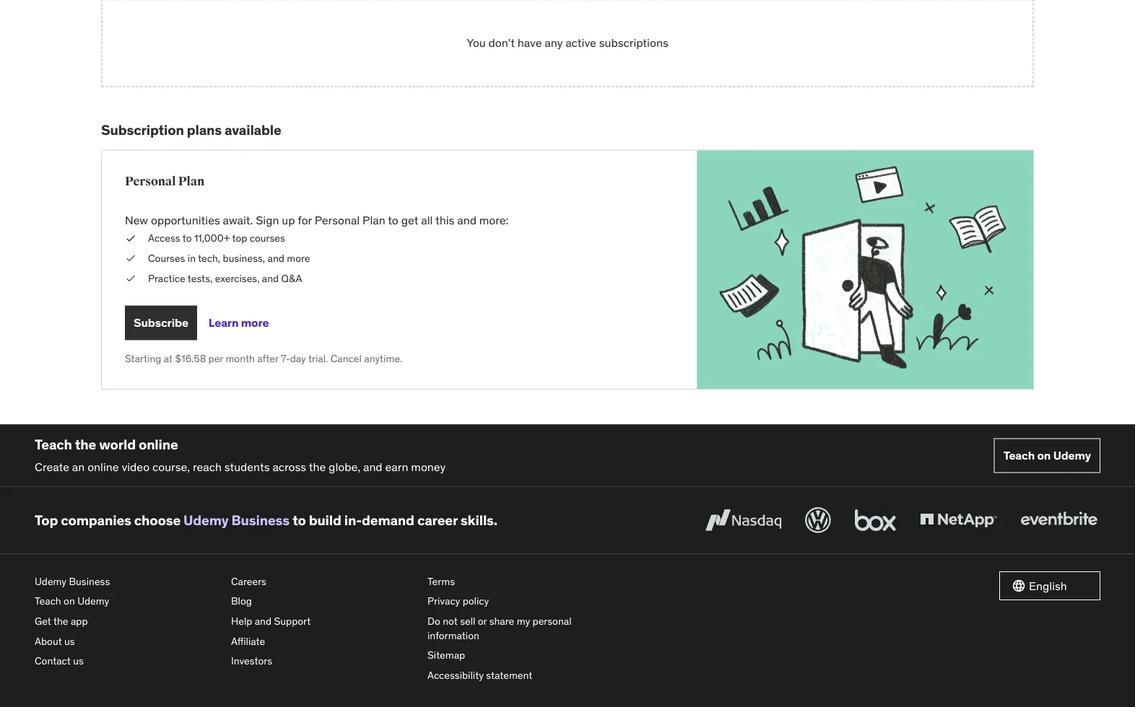 Task type: describe. For each thing, give the bounding box(es) containing it.
english button
[[999, 572, 1100, 601]]

xsmall image
[[125, 231, 136, 246]]

xsmall image for courses
[[125, 251, 136, 266]]

contact us link
[[35, 652, 220, 672]]

affiliate link
[[231, 632, 416, 652]]

2 horizontal spatial the
[[309, 459, 326, 474]]

1 horizontal spatial personal
[[315, 213, 360, 228]]

trial.
[[308, 352, 328, 365]]

exercises,
[[215, 272, 260, 285]]

you don't have any active subscriptions
[[467, 35, 668, 50]]

subscription plans available
[[101, 121, 281, 138]]

this
[[435, 213, 454, 228]]

for
[[298, 213, 312, 228]]

teach on udemy
[[1003, 448, 1091, 463]]

teach inside udemy business teach on udemy get the app about us contact us
[[35, 595, 61, 608]]

get the app link
[[35, 612, 220, 632]]

not
[[443, 615, 458, 628]]

after
[[257, 352, 278, 365]]

eventbrite image
[[1017, 505, 1100, 537]]

about
[[35, 635, 62, 648]]

the inside udemy business teach on udemy get the app about us contact us
[[53, 615, 68, 628]]

get
[[35, 615, 51, 628]]

subscribe
[[134, 315, 188, 330]]

top
[[232, 232, 247, 245]]

terms privacy policy do not sell or share my personal information sitemap accessibility statement
[[427, 575, 572, 682]]

my
[[517, 615, 530, 628]]

investors link
[[231, 652, 416, 672]]

0 horizontal spatial personal
[[125, 174, 176, 189]]

terms
[[427, 575, 455, 588]]

netapp image
[[917, 505, 1000, 537]]

1 vertical spatial udemy business link
[[35, 572, 220, 592]]

udemy up app
[[77, 595, 109, 608]]

help
[[231, 615, 252, 628]]

an
[[72, 459, 85, 474]]

personal
[[533, 615, 572, 628]]

1 vertical spatial teach on udemy link
[[35, 592, 220, 612]]

and inside careers blog help and support affiliate investors
[[255, 615, 272, 628]]

sitemap
[[427, 649, 465, 662]]

students
[[224, 459, 270, 474]]

practice tests, exercises, and q&a
[[148, 272, 302, 285]]

available
[[225, 121, 281, 138]]

nasdaq image
[[702, 505, 785, 537]]

learn more link
[[209, 306, 269, 340]]

earn
[[385, 459, 408, 474]]

choose
[[134, 512, 181, 529]]

1 vertical spatial plan
[[363, 213, 385, 228]]

$16.58
[[175, 352, 206, 365]]

0 vertical spatial udemy business link
[[183, 512, 290, 529]]

do
[[427, 615, 440, 628]]

0 vertical spatial us
[[64, 635, 75, 648]]

11,000+
[[194, 232, 230, 245]]

reach
[[193, 459, 222, 474]]

help and support link
[[231, 612, 416, 632]]

accessibility statement link
[[427, 666, 612, 686]]

affiliate
[[231, 635, 265, 648]]

money
[[411, 459, 446, 474]]

world
[[99, 436, 136, 453]]

top
[[35, 512, 58, 529]]

skills.
[[461, 512, 498, 529]]

english
[[1029, 579, 1067, 593]]

and inside teach the world online create an online video course, reach students across the globe, and earn money
[[363, 459, 382, 474]]

about us link
[[35, 632, 220, 652]]

privacy policy link
[[427, 592, 612, 612]]

in-
[[344, 512, 362, 529]]

teach for on
[[1003, 448, 1035, 463]]

statement
[[486, 669, 532, 682]]

share
[[489, 615, 514, 628]]

have
[[518, 35, 542, 50]]

0 vertical spatial to
[[388, 213, 398, 228]]

volkswagen image
[[802, 505, 834, 537]]

demand
[[362, 512, 414, 529]]

support
[[274, 615, 311, 628]]

courses in tech, business, and more
[[148, 252, 310, 265]]

up
[[282, 213, 295, 228]]

in
[[188, 252, 196, 265]]

box image
[[851, 505, 900, 537]]

across
[[273, 459, 306, 474]]

do not sell or share my personal information button
[[427, 612, 612, 646]]

information
[[427, 629, 479, 642]]

tech,
[[198, 252, 220, 265]]

all
[[421, 213, 433, 228]]

1 horizontal spatial business
[[231, 512, 290, 529]]

create
[[35, 459, 69, 474]]

practice
[[148, 272, 185, 285]]

subscriptions
[[599, 35, 668, 50]]

access
[[148, 232, 180, 245]]

udemy up get
[[35, 575, 66, 588]]

teach the world online create an online video course, reach students across the globe, and earn money
[[35, 436, 446, 474]]

opportunities
[[151, 213, 220, 228]]

accessibility
[[427, 669, 484, 682]]

course,
[[152, 459, 190, 474]]

sell
[[460, 615, 475, 628]]



Task type: locate. For each thing, give the bounding box(es) containing it.
1 vertical spatial online
[[87, 459, 119, 474]]

1 vertical spatial xsmall image
[[125, 271, 136, 285]]

0 horizontal spatial plan
[[178, 174, 204, 189]]

business
[[231, 512, 290, 529], [69, 575, 110, 588]]

teach for the
[[35, 436, 72, 453]]

tests,
[[188, 272, 213, 285]]

0 vertical spatial on
[[1037, 448, 1051, 463]]

more right learn
[[241, 315, 269, 330]]

on up eventbrite image
[[1037, 448, 1051, 463]]

0 horizontal spatial on
[[64, 595, 75, 608]]

0 vertical spatial online
[[139, 436, 178, 453]]

plan
[[178, 174, 204, 189], [363, 213, 385, 228]]

blog link
[[231, 592, 416, 612]]

learn
[[209, 315, 239, 330]]

online right "an"
[[87, 459, 119, 474]]

1 vertical spatial personal
[[315, 213, 360, 228]]

xsmall image down xsmall icon
[[125, 251, 136, 266]]

get
[[401, 213, 418, 228]]

active
[[566, 35, 596, 50]]

teach inside teach on udemy link
[[1003, 448, 1035, 463]]

per
[[208, 352, 223, 365]]

the left "globe," on the bottom left of page
[[309, 459, 326, 474]]

udemy right choose
[[183, 512, 229, 529]]

business inside udemy business teach on udemy get the app about us contact us
[[69, 575, 110, 588]]

small image
[[1012, 579, 1026, 594]]

the
[[75, 436, 96, 453], [309, 459, 326, 474], [53, 615, 68, 628]]

on inside udemy business teach on udemy get the app about us contact us
[[64, 595, 75, 608]]

1 horizontal spatial the
[[75, 436, 96, 453]]

video
[[122, 459, 150, 474]]

blog
[[231, 595, 252, 608]]

terms link
[[427, 572, 612, 592]]

on up app
[[64, 595, 75, 608]]

sitemap link
[[427, 646, 612, 666]]

0 vertical spatial personal
[[125, 174, 176, 189]]

0 vertical spatial business
[[231, 512, 290, 529]]

us right "about"
[[64, 635, 75, 648]]

0 horizontal spatial online
[[87, 459, 119, 474]]

1 vertical spatial on
[[64, 595, 75, 608]]

teach on udemy link
[[994, 439, 1100, 473], [35, 592, 220, 612]]

globe,
[[329, 459, 360, 474]]

0 horizontal spatial to
[[182, 232, 192, 245]]

more inside 'link'
[[241, 315, 269, 330]]

and left earn
[[363, 459, 382, 474]]

careers link
[[231, 572, 416, 592]]

business,
[[223, 252, 265, 265]]

xsmall image for practice
[[125, 271, 136, 285]]

starting
[[125, 352, 161, 365]]

plans
[[187, 121, 222, 138]]

personal up new at the top left
[[125, 174, 176, 189]]

udemy business link down students
[[183, 512, 290, 529]]

personal right for
[[315, 213, 360, 228]]

plan up opportunities
[[178, 174, 204, 189]]

1 horizontal spatial more
[[287, 252, 310, 265]]

day
[[290, 352, 306, 365]]

policy
[[463, 595, 489, 608]]

to left the build
[[293, 512, 306, 529]]

investors
[[231, 655, 272, 668]]

build
[[309, 512, 341, 529]]

1 horizontal spatial online
[[139, 436, 178, 453]]

any
[[545, 35, 563, 50]]

and
[[457, 213, 476, 228], [268, 252, 284, 265], [262, 272, 279, 285], [363, 459, 382, 474], [255, 615, 272, 628]]

1 xsmall image from the top
[[125, 251, 136, 266]]

udemy business link up get the app 'link'
[[35, 572, 220, 592]]

teach on udemy link up about us link
[[35, 592, 220, 612]]

courses
[[148, 252, 185, 265]]

learn more
[[209, 315, 269, 330]]

2 xsmall image from the top
[[125, 271, 136, 285]]

1 vertical spatial to
[[182, 232, 192, 245]]

new opportunities await. sign up for personal plan to get all this and more:
[[125, 213, 509, 228]]

cancel
[[331, 352, 362, 365]]

0 vertical spatial plan
[[178, 174, 204, 189]]

companies
[[61, 512, 131, 529]]

1 vertical spatial more
[[241, 315, 269, 330]]

at
[[164, 352, 173, 365]]

0 vertical spatial more
[[287, 252, 310, 265]]

business down students
[[231, 512, 290, 529]]

subscription
[[101, 121, 184, 138]]

1 vertical spatial us
[[73, 655, 84, 668]]

2 horizontal spatial to
[[388, 213, 398, 228]]

0 horizontal spatial teach on udemy link
[[35, 592, 220, 612]]

q&a
[[281, 272, 302, 285]]

and left the q&a
[[262, 272, 279, 285]]

the right get
[[53, 615, 68, 628]]

business up app
[[69, 575, 110, 588]]

teach on udemy link up eventbrite image
[[994, 439, 1100, 473]]

0 horizontal spatial more
[[241, 315, 269, 330]]

new
[[125, 213, 148, 228]]

to down opportunities
[[182, 232, 192, 245]]

teach
[[35, 436, 72, 453], [1003, 448, 1035, 463], [35, 595, 61, 608]]

1 horizontal spatial plan
[[363, 213, 385, 228]]

month
[[226, 352, 255, 365]]

don't
[[489, 35, 515, 50]]

online up the course,
[[139, 436, 178, 453]]

0 horizontal spatial business
[[69, 575, 110, 588]]

plan left get
[[363, 213, 385, 228]]

contact
[[35, 655, 71, 668]]

careers
[[231, 575, 266, 588]]

online
[[139, 436, 178, 453], [87, 459, 119, 474]]

the up "an"
[[75, 436, 96, 453]]

0 vertical spatial teach on udemy link
[[994, 439, 1100, 473]]

starting at $16.58 per month after 7-day trial. cancel anytime.
[[125, 352, 403, 365]]

0 vertical spatial xsmall image
[[125, 251, 136, 266]]

0 horizontal spatial the
[[53, 615, 68, 628]]

careers blog help and support affiliate investors
[[231, 575, 311, 668]]

on
[[1037, 448, 1051, 463], [64, 595, 75, 608]]

or
[[478, 615, 487, 628]]

udemy
[[1053, 448, 1091, 463], [183, 512, 229, 529], [35, 575, 66, 588], [77, 595, 109, 608]]

and right help
[[255, 615, 272, 628]]

more up the q&a
[[287, 252, 310, 265]]

1 vertical spatial the
[[309, 459, 326, 474]]

1 horizontal spatial to
[[293, 512, 306, 529]]

sign
[[256, 213, 279, 228]]

0 vertical spatial the
[[75, 436, 96, 453]]

access to 11,000+ top courses
[[148, 232, 285, 245]]

us
[[64, 635, 75, 648], [73, 655, 84, 668]]

and down courses
[[268, 252, 284, 265]]

1 vertical spatial business
[[69, 575, 110, 588]]

xsmall image left practice
[[125, 271, 136, 285]]

to
[[388, 213, 398, 228], [182, 232, 192, 245], [293, 512, 306, 529]]

2 vertical spatial the
[[53, 615, 68, 628]]

xsmall image
[[125, 251, 136, 266], [125, 271, 136, 285]]

subscribe button
[[125, 306, 197, 340]]

more:
[[479, 213, 509, 228]]

udemy up eventbrite image
[[1053, 448, 1091, 463]]

app
[[71, 615, 88, 628]]

privacy
[[427, 595, 460, 608]]

courses
[[250, 232, 285, 245]]

personal plan
[[125, 174, 204, 189]]

2 vertical spatial to
[[293, 512, 306, 529]]

1 horizontal spatial on
[[1037, 448, 1051, 463]]

us right 'contact'
[[73, 655, 84, 668]]

anytime.
[[364, 352, 403, 365]]

teach inside teach the world online create an online video course, reach students across the globe, and earn money
[[35, 436, 72, 453]]

1 horizontal spatial teach on udemy link
[[994, 439, 1100, 473]]

to left get
[[388, 213, 398, 228]]

and right the this
[[457, 213, 476, 228]]



Task type: vqa. For each thing, say whether or not it's contained in the screenshot.
Teach related to on
yes



